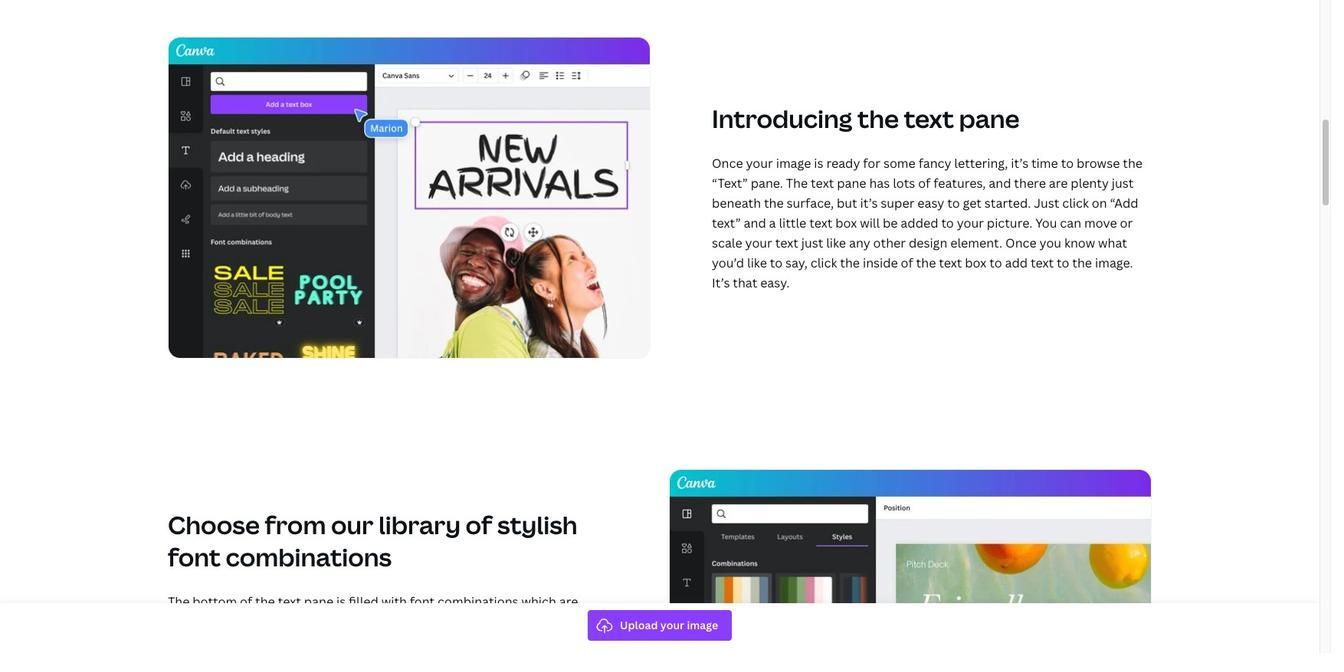 Task type: describe. For each thing, give the bounding box(es) containing it.
font inside the bottom of the text pane is filled with font combinations which are little drag-and-drop morsels of well-balanced typography you can use on your images right away. simply scroll through the text pane to find a fo
[[410, 594, 435, 611]]

easy.
[[761, 275, 790, 292]]

to inside the bottom of the text pane is filled with font combinations which are little drag-and-drop morsels of well-balanced typography you can use on your images right away. simply scroll through the text pane to find a fo
[[518, 634, 531, 650]]

a inside once your image is ready for some fancy lettering, it's time to browse the "text" pane. the text pane has lots of features, and there are plenty just beneath the surface, but it's super easy to get started. just click on "add text" and a little text box will be added to your picture. you can move or scale your text just like any other design element. once you know what you'd like to say, click the inside of the text box to add text to the image. it's that easy.
[[769, 215, 776, 232]]

on inside once your image is ready for some fancy lettering, it's time to browse the "text" pane. the text pane has lots of features, and there are plenty just beneath the surface, but it's super easy to get started. just click on "add text" and a little text box will be added to your picture. you can move or scale your text just like any other design element. once you know what you'd like to say, click the inside of the text box to add text to the image. it's that easy.
[[1092, 195, 1108, 212]]

pane up lettering,
[[959, 102, 1020, 135]]

stylish
[[497, 509, 578, 542]]

other
[[874, 235, 906, 252]]

filled
[[349, 594, 379, 611]]

to left 'get'
[[948, 195, 960, 212]]

surface,
[[787, 195, 834, 212]]

add
[[1005, 255, 1028, 272]]

your down 'get'
[[957, 215, 984, 232]]

just
[[1034, 195, 1060, 212]]

well-
[[353, 614, 381, 630]]

of up and-
[[240, 594, 252, 611]]

"add
[[1110, 195, 1139, 212]]

some
[[884, 155, 916, 172]]

easy
[[918, 195, 945, 212]]

that
[[733, 275, 758, 292]]

any
[[849, 235, 871, 252]]

of right the lots
[[919, 175, 931, 192]]

scroll
[[351, 634, 384, 650]]

right
[[242, 634, 270, 650]]

are inside the bottom of the text pane is filled with font combinations which are little drag-and-drop morsels of well-balanced typography you can use on your images right away. simply scroll through the text pane to find a fo
[[559, 594, 578, 611]]

1 vertical spatial like
[[748, 255, 767, 272]]

"text"
[[712, 175, 748, 192]]

0 vertical spatial it's
[[1011, 155, 1029, 172]]

for
[[863, 155, 881, 172]]

is inside the bottom of the text pane is filled with font combinations which are little drag-and-drop morsels of well-balanced typography you can use on your images right away. simply scroll through the text pane to find a fo
[[337, 594, 346, 611]]

the down know
[[1073, 255, 1093, 272]]

little inside once your image is ready for some fancy lettering, it's time to browse the "text" pane. the text pane has lots of features, and there are plenty just beneath the surface, but it's super easy to get started. just click on "add text" and a little text box will be added to your picture. you can move or scale your text just like any other design element. once you know what you'd like to say, click the inside of the text box to add text to the image. it's that easy.
[[779, 215, 807, 232]]

know
[[1065, 235, 1096, 252]]

use
[[559, 614, 580, 630]]

started.
[[985, 195, 1031, 212]]

with
[[382, 594, 407, 611]]

lettering,
[[955, 155, 1008, 172]]

of left well-
[[338, 614, 350, 630]]

lots
[[893, 175, 916, 192]]

the up drop
[[255, 594, 275, 611]]

features,
[[934, 175, 986, 192]]

you inside once your image is ready for some fancy lettering, it's time to browse the "text" pane. the text pane has lots of features, and there are plenty just beneath the surface, but it's super easy to get started. just click on "add text" and a little text box will be added to your picture. you can move or scale your text just like any other design element. once you know what you'd like to say, click the inside of the text box to add text to the image. it's that easy.
[[1040, 235, 1062, 252]]

add a text box to your image image
[[168, 37, 651, 359]]

text down design
[[939, 255, 962, 272]]

once your image is ready for some fancy lettering, it's time to browse the "text" pane. the text pane has lots of features, and there are plenty just beneath the surface, but it's super easy to get started. just click on "add text" and a little text box will be added to your picture. you can move or scale your text just like any other design element. once you know what you'd like to say, click the inside of the text box to add text to the image. it's that easy.
[[712, 155, 1143, 292]]

choose
[[168, 509, 260, 542]]

little inside the bottom of the text pane is filled with font combinations which are little drag-and-drop morsels of well-balanced typography you can use on your images right away. simply scroll through the text pane to find a fo
[[168, 614, 195, 630]]

combinations inside the bottom of the text pane is filled with font combinations which are little drag-and-drop morsels of well-balanced typography you can use on your images right away. simply scroll through the text pane to find a fo
[[438, 594, 519, 611]]

apply text styles to your photo image
[[669, 469, 1152, 653]]

of inside choose from our library of stylish font combinations
[[466, 509, 492, 542]]

is inside once your image is ready for some fancy lettering, it's time to browse the "text" pane. the text pane has lots of features, and there are plenty just beneath the surface, but it's super easy to get started. just click on "add text" and a little text box will be added to your picture. you can move or scale your text just like any other design element. once you know what you'd like to say, click the inside of the text box to add text to the image. it's that easy.
[[814, 155, 824, 172]]

but
[[837, 195, 858, 212]]

inside
[[863, 255, 898, 272]]

0 horizontal spatial click
[[811, 255, 838, 272]]

or
[[1120, 215, 1133, 232]]

the down pane.
[[764, 195, 784, 212]]

bottom
[[193, 594, 237, 611]]

combinations inside choose from our library of stylish font combinations
[[226, 541, 392, 574]]

find
[[534, 634, 557, 650]]

be
[[883, 215, 898, 232]]

0 vertical spatial once
[[712, 155, 743, 172]]

say,
[[786, 255, 808, 272]]

our
[[331, 509, 374, 542]]

there
[[1015, 175, 1046, 192]]

library
[[379, 509, 461, 542]]

the up the for on the top right
[[858, 102, 899, 135]]

text up surface,
[[811, 175, 834, 192]]

the down design
[[917, 255, 936, 272]]

a inside the bottom of the text pane is filled with font combinations which are little drag-and-drop morsels of well-balanced typography you can use on your images right away. simply scroll through the text pane to find a fo
[[560, 634, 567, 650]]

images
[[198, 634, 239, 650]]

on inside the bottom of the text pane is filled with font combinations which are little drag-and-drop morsels of well-balanced typography you can use on your images right away. simply scroll through the text pane to find a fo
[[583, 614, 598, 630]]

are inside once your image is ready for some fancy lettering, it's time to browse the "text" pane. the text pane has lots of features, and there are plenty just beneath the surface, but it's super easy to get started. just click on "add text" and a little text box will be added to your picture. you can move or scale your text just like any other design element. once you know what you'd like to say, click the inside of the text box to add text to the image. it's that easy.
[[1049, 175, 1068, 192]]

the inside the bottom of the text pane is filled with font combinations which are little drag-and-drop morsels of well-balanced typography you can use on your images right away. simply scroll through the text pane to find a fo
[[168, 594, 190, 611]]

pane inside once your image is ready for some fancy lettering, it's time to browse the "text" pane. the text pane has lots of features, and there are plenty just beneath the surface, but it's super easy to get started. just click on "add text" and a little text box will be added to your picture. you can move or scale your text just like any other design element. once you know what you'd like to say, click the inside of the text box to add text to the image. it's that easy.
[[837, 175, 867, 192]]

text down surface,
[[810, 215, 833, 232]]

your right scale
[[746, 235, 773, 252]]

1 horizontal spatial click
[[1063, 195, 1089, 212]]

and-
[[229, 614, 256, 630]]

picture.
[[987, 215, 1033, 232]]



Task type: locate. For each thing, give the bounding box(es) containing it.
little left 'drag-' on the bottom left
[[168, 614, 195, 630]]

on
[[1092, 195, 1108, 212], [583, 614, 598, 630]]

can inside once your image is ready for some fancy lettering, it's time to browse the "text" pane. the text pane has lots of features, and there are plenty just beneath the surface, but it's super easy to get started. just click on "add text" and a little text box will be added to your picture. you can move or scale your text just like any other design element. once you know what you'd like to say, click the inside of the text box to add text to the image. it's that easy.
[[1061, 215, 1082, 232]]

it's up there
[[1011, 155, 1029, 172]]

the bottom of the text pane is filled with font combinations which are little drag-and-drop morsels of well-balanced typography you can use on your images right away. simply scroll through the text pane to find a fo
[[168, 594, 603, 653]]

time
[[1032, 155, 1059, 172]]

once up "text"
[[712, 155, 743, 172]]

once
[[712, 155, 743, 172], [1006, 235, 1037, 252]]

1 vertical spatial a
[[560, 634, 567, 650]]

pane
[[959, 102, 1020, 135], [837, 175, 867, 192], [304, 594, 334, 611], [486, 634, 515, 650]]

through
[[387, 634, 434, 650]]

box
[[836, 215, 857, 232], [965, 255, 987, 272]]

box down element.
[[965, 255, 987, 272]]

1 horizontal spatial are
[[1049, 175, 1068, 192]]

font inside choose from our library of stylish font combinations
[[168, 541, 221, 574]]

font up "bottom"
[[168, 541, 221, 574]]

you
[[1036, 215, 1058, 232]]

to right time
[[1062, 155, 1074, 172]]

1 vertical spatial once
[[1006, 235, 1037, 252]]

move
[[1085, 215, 1118, 232]]

0 horizontal spatial on
[[583, 614, 598, 630]]

0 horizontal spatial like
[[748, 255, 767, 272]]

the inside once your image is ready for some fancy lettering, it's time to browse the "text" pane. the text pane has lots of features, and there are plenty just beneath the surface, but it's super easy to get started. just click on "add text" and a little text box will be added to your picture. you can move or scale your text just like any other design element. once you know what you'd like to say, click the inside of the text box to add text to the image. it's that easy.
[[786, 175, 808, 192]]

1 vertical spatial are
[[559, 594, 578, 611]]

1 vertical spatial combinations
[[438, 594, 519, 611]]

little down surface,
[[779, 215, 807, 232]]

0 vertical spatial are
[[1049, 175, 1068, 192]]

pane.
[[751, 175, 783, 192]]

0 vertical spatial box
[[836, 215, 857, 232]]

you
[[1040, 235, 1062, 252], [510, 614, 532, 630]]

text down the 'typography'
[[460, 634, 483, 650]]

0 vertical spatial click
[[1063, 195, 1089, 212]]

0 vertical spatial and
[[989, 175, 1012, 192]]

on up move
[[1092, 195, 1108, 212]]

can up know
[[1061, 215, 1082, 232]]

which
[[522, 594, 556, 611]]

1 vertical spatial just
[[802, 235, 824, 252]]

the right browse
[[1123, 155, 1143, 172]]

1 horizontal spatial and
[[989, 175, 1012, 192]]

1 horizontal spatial like
[[827, 235, 846, 252]]

has
[[870, 175, 890, 192]]

the down the 'typography'
[[437, 634, 457, 650]]

are
[[1049, 175, 1068, 192], [559, 594, 578, 611]]

on right use
[[583, 614, 598, 630]]

super
[[881, 195, 915, 212]]

typography
[[439, 614, 507, 630]]

can inside the bottom of the text pane is filled with font combinations which are little drag-and-drop morsels of well-balanced typography you can use on your images right away. simply scroll through the text pane to find a fo
[[535, 614, 556, 630]]

1 horizontal spatial just
[[1112, 175, 1134, 192]]

little
[[779, 215, 807, 232], [168, 614, 195, 630]]

your inside the bottom of the text pane is filled with font combinations which are little drag-and-drop morsels of well-balanced typography you can use on your images right away. simply scroll through the text pane to find a fo
[[168, 634, 195, 650]]

0 horizontal spatial just
[[802, 235, 824, 252]]

text
[[904, 102, 954, 135], [811, 175, 834, 192], [810, 215, 833, 232], [776, 235, 799, 252], [939, 255, 962, 272], [1031, 255, 1054, 272], [278, 594, 301, 611], [460, 634, 483, 650]]

are up just
[[1049, 175, 1068, 192]]

combinations
[[226, 541, 392, 574], [438, 594, 519, 611]]

text right add
[[1031, 255, 1054, 272]]

a
[[769, 215, 776, 232], [560, 634, 567, 650]]

1 horizontal spatial the
[[786, 175, 808, 192]]

0 vertical spatial a
[[769, 215, 776, 232]]

you'd
[[712, 255, 745, 272]]

to left add
[[990, 255, 1003, 272]]

to
[[1062, 155, 1074, 172], [948, 195, 960, 212], [942, 215, 954, 232], [770, 255, 783, 272], [990, 255, 1003, 272], [1057, 255, 1070, 272], [518, 634, 531, 650]]

0 vertical spatial like
[[827, 235, 846, 252]]

0 horizontal spatial a
[[560, 634, 567, 650]]

and down beneath
[[744, 215, 766, 232]]

0 horizontal spatial is
[[337, 594, 346, 611]]

your
[[746, 155, 773, 172], [957, 215, 984, 232], [746, 235, 773, 252], [168, 634, 195, 650]]

1 vertical spatial the
[[168, 594, 190, 611]]

box down but
[[836, 215, 857, 232]]

image.
[[1096, 255, 1134, 272]]

0 vertical spatial font
[[168, 541, 221, 574]]

text up fancy
[[904, 102, 954, 135]]

beneath
[[712, 195, 761, 212]]

image
[[776, 155, 811, 172]]

balanced
[[381, 614, 436, 630]]

click down plenty
[[1063, 195, 1089, 212]]

of down other
[[901, 255, 914, 272]]

can up find
[[535, 614, 556, 630]]

can
[[1061, 215, 1082, 232], [535, 614, 556, 630]]

fancy
[[919, 155, 952, 172]]

text"
[[712, 215, 741, 232]]

combinations up morsels
[[226, 541, 392, 574]]

will
[[860, 215, 880, 232]]

to down know
[[1057, 255, 1070, 272]]

1 horizontal spatial is
[[814, 155, 824, 172]]

is
[[814, 155, 824, 172], [337, 594, 346, 611]]

just up "add
[[1112, 175, 1134, 192]]

plenty
[[1071, 175, 1109, 192]]

introducing
[[712, 102, 853, 135]]

to up easy.
[[770, 255, 783, 272]]

introducing the text pane
[[712, 102, 1020, 135]]

1 horizontal spatial box
[[965, 255, 987, 272]]

0 vertical spatial little
[[779, 215, 807, 232]]

scale
[[712, 235, 743, 252]]

0 vertical spatial can
[[1061, 215, 1082, 232]]

pane up but
[[837, 175, 867, 192]]

pane up morsels
[[304, 594, 334, 611]]

and up started.
[[989, 175, 1012, 192]]

the
[[858, 102, 899, 135], [1123, 155, 1143, 172], [764, 195, 784, 212], [840, 255, 860, 272], [917, 255, 936, 272], [1073, 255, 1093, 272], [255, 594, 275, 611], [437, 634, 457, 650]]

1 vertical spatial box
[[965, 255, 987, 272]]

to down easy at the right of page
[[942, 215, 954, 232]]

of
[[919, 175, 931, 192], [901, 255, 914, 272], [466, 509, 492, 542], [240, 594, 252, 611], [338, 614, 350, 630]]

it's
[[1011, 155, 1029, 172], [861, 195, 878, 212]]

the left "bottom"
[[168, 594, 190, 611]]

choose from our library of stylish font combinations
[[168, 509, 578, 574]]

just
[[1112, 175, 1134, 192], [802, 235, 824, 252]]

1 horizontal spatial once
[[1006, 235, 1037, 252]]

combinations up the 'typography'
[[438, 594, 519, 611]]

once up add
[[1006, 235, 1037, 252]]

it's up "will"
[[861, 195, 878, 212]]

1 horizontal spatial it's
[[1011, 155, 1029, 172]]

0 horizontal spatial combinations
[[226, 541, 392, 574]]

0 horizontal spatial box
[[836, 215, 857, 232]]

0 vertical spatial is
[[814, 155, 824, 172]]

what
[[1099, 235, 1128, 252]]

your up pane.
[[746, 155, 773, 172]]

element.
[[951, 235, 1003, 252]]

of left stylish at the bottom of page
[[466, 509, 492, 542]]

pane down the 'typography'
[[486, 634, 515, 650]]

a down pane.
[[769, 215, 776, 232]]

0 horizontal spatial can
[[535, 614, 556, 630]]

is left "filled"
[[337, 594, 346, 611]]

like up that
[[748, 255, 767, 272]]

1 vertical spatial and
[[744, 215, 766, 232]]

a right find
[[560, 634, 567, 650]]

just up say,
[[802, 235, 824, 252]]

0 horizontal spatial you
[[510, 614, 532, 630]]

the down any on the right of the page
[[840, 255, 860, 272]]

font
[[168, 541, 221, 574], [410, 594, 435, 611]]

0 horizontal spatial once
[[712, 155, 743, 172]]

get
[[963, 195, 982, 212]]

1 horizontal spatial on
[[1092, 195, 1108, 212]]

you down 'which'
[[510, 614, 532, 630]]

0 horizontal spatial and
[[744, 215, 766, 232]]

1 vertical spatial it's
[[861, 195, 878, 212]]

click right say,
[[811, 255, 838, 272]]

0 vertical spatial the
[[786, 175, 808, 192]]

1 horizontal spatial you
[[1040, 235, 1062, 252]]

0 horizontal spatial font
[[168, 541, 221, 574]]

added
[[901, 215, 939, 232]]

drag-
[[198, 614, 229, 630]]

like
[[827, 235, 846, 252], [748, 255, 767, 272]]

design
[[909, 235, 948, 252]]

is left ready on the top of the page
[[814, 155, 824, 172]]

1 horizontal spatial can
[[1061, 215, 1082, 232]]

0 vertical spatial you
[[1040, 235, 1062, 252]]

it's
[[712, 275, 730, 292]]

0 vertical spatial on
[[1092, 195, 1108, 212]]

0 vertical spatial combinations
[[226, 541, 392, 574]]

click
[[1063, 195, 1089, 212], [811, 255, 838, 272]]

to left find
[[518, 634, 531, 650]]

text up say,
[[776, 235, 799, 252]]

ready
[[827, 155, 861, 172]]

1 horizontal spatial font
[[410, 594, 435, 611]]

1 vertical spatial on
[[583, 614, 598, 630]]

drop
[[256, 614, 285, 630]]

0 vertical spatial just
[[1112, 175, 1134, 192]]

from
[[265, 509, 326, 542]]

1 vertical spatial you
[[510, 614, 532, 630]]

are up use
[[559, 594, 578, 611]]

the
[[786, 175, 808, 192], [168, 594, 190, 611]]

simply
[[308, 634, 348, 650]]

0 horizontal spatial the
[[168, 594, 190, 611]]

the down the image at top
[[786, 175, 808, 192]]

0 horizontal spatial little
[[168, 614, 195, 630]]

browse
[[1077, 155, 1120, 172]]

0 horizontal spatial it's
[[861, 195, 878, 212]]

you down you
[[1040, 235, 1062, 252]]

1 vertical spatial is
[[337, 594, 346, 611]]

font up balanced
[[410, 594, 435, 611]]

morsels
[[288, 614, 335, 630]]

1 vertical spatial font
[[410, 594, 435, 611]]

1 vertical spatial can
[[535, 614, 556, 630]]

text up drop
[[278, 594, 301, 611]]

1 vertical spatial little
[[168, 614, 195, 630]]

you inside the bottom of the text pane is filled with font combinations which are little drag-and-drop morsels of well-balanced typography you can use on your images right away. simply scroll through the text pane to find a fo
[[510, 614, 532, 630]]

1 horizontal spatial a
[[769, 215, 776, 232]]

away.
[[273, 634, 305, 650]]

your left images
[[168, 634, 195, 650]]

like left any on the right of the page
[[827, 235, 846, 252]]

1 vertical spatial click
[[811, 255, 838, 272]]

1 horizontal spatial combinations
[[438, 594, 519, 611]]

and
[[989, 175, 1012, 192], [744, 215, 766, 232]]

1 horizontal spatial little
[[779, 215, 807, 232]]

0 horizontal spatial are
[[559, 594, 578, 611]]



Task type: vqa. For each thing, say whether or not it's contained in the screenshot.
top real
no



